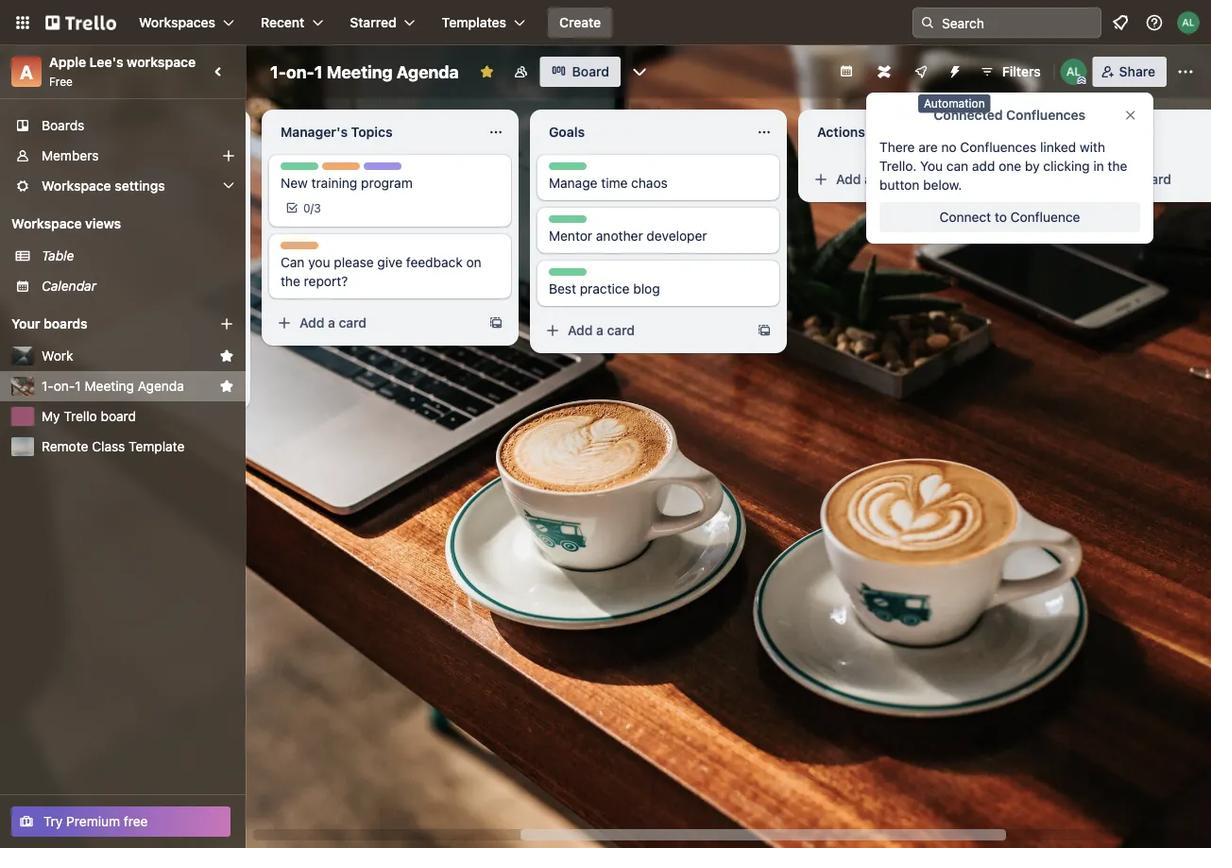 Task type: vqa. For each thing, say whether or not it's contained in the screenshot.
the Automation image
yes



Task type: locate. For each thing, give the bounding box(es) containing it.
1 vertical spatial create from template… image
[[488, 316, 504, 331]]

my
[[42, 409, 60, 424]]

add a card down actions
[[836, 171, 903, 187]]

a down actions
[[865, 171, 872, 187]]

1-on-1 meeting agenda
[[270, 61, 459, 82], [42, 378, 184, 394]]

your boards with 4 items element
[[11, 313, 191, 335]]

you
[[308, 255, 330, 270]]

star or unstar board image
[[480, 64, 495, 79]]

color: orange, title: "discuss" element
[[322, 163, 365, 177], [281, 242, 323, 256]]

goal down goals
[[549, 163, 574, 177]]

templates button
[[431, 8, 537, 38]]

0 horizontal spatial 1-on-1 meeting agenda
[[42, 378, 184, 394]]

1 horizontal spatial on-
[[286, 61, 314, 82]]

0
[[303, 201, 310, 214]]

1-
[[270, 61, 286, 82], [42, 378, 54, 394]]

1- inside board name text box
[[270, 61, 286, 82]]

1- up my
[[42, 378, 54, 394]]

1 horizontal spatial create from template… image
[[1025, 172, 1040, 187]]

Board name text field
[[261, 57, 468, 87]]

0 vertical spatial color: orange, title: "discuss" element
[[322, 163, 365, 177]]

color: green, title: "goal" element down goals
[[549, 163, 587, 177]]

1 horizontal spatial 1-
[[270, 61, 286, 82]]

Goals text field
[[538, 117, 745, 147]]

done
[[1086, 124, 1119, 140]]

color: orange, title: "discuss" element down manager's topics
[[322, 163, 365, 177]]

Done text field
[[1074, 117, 1211, 147]]

workspace for workspace views
[[11, 216, 82, 231]]

workspace settings
[[42, 178, 165, 194]]

add a card button down blog
[[538, 316, 749, 346]]

0 horizontal spatial on-
[[54, 378, 75, 394]]

add
[[836, 171, 861, 187], [1105, 171, 1130, 187], [300, 315, 325, 331], [568, 323, 593, 338]]

table
[[42, 248, 74, 264]]

starred icon image for 1-on-1 meeting agenda
[[219, 379, 234, 394]]

goal down mentor
[[549, 269, 574, 283]]

developer
[[647, 228, 707, 244]]

1 horizontal spatial meeting
[[327, 61, 393, 82]]

my trello board link
[[42, 407, 234, 426]]

views
[[85, 216, 121, 231]]

1 vertical spatial meeting
[[85, 378, 134, 394]]

1 vertical spatial on-
[[54, 378, 75, 394]]

apple
[[49, 54, 86, 70]]

workspace settings button
[[0, 171, 246, 201]]

add a card button down done 'text box'
[[1074, 164, 1211, 195]]

0 vertical spatial agenda
[[397, 61, 459, 82]]

please
[[334, 255, 374, 270]]

goal
[[281, 163, 305, 177], [549, 163, 574, 177], [549, 216, 574, 230], [549, 269, 574, 283]]

1 vertical spatial 1-on-1 meeting agenda
[[42, 378, 184, 394]]

workspace up table
[[11, 216, 82, 231]]

1-on-1 meeting agenda up board
[[42, 378, 184, 394]]

color: purple, title: "reassign" element
[[364, 163, 413, 177]]

add a card button down actions 'text field'
[[806, 164, 1018, 195]]

agenda up my trello board link
[[138, 378, 184, 394]]

board
[[101, 409, 136, 424]]

0 vertical spatial create from template… image
[[1025, 172, 1040, 187]]

/
[[310, 201, 314, 214]]

0 vertical spatial 1
[[314, 61, 323, 82]]

card down done 'text box'
[[1144, 171, 1172, 187]]

0 horizontal spatial 1
[[75, 378, 81, 394]]

on-
[[286, 61, 314, 82], [54, 378, 75, 394]]

meeting down starred
[[327, 61, 393, 82]]

goal down manage on the left top
[[549, 216, 574, 230]]

1-on-1 meeting agenda inside button
[[42, 378, 184, 394]]

starred icon image
[[219, 349, 234, 364], [219, 379, 234, 394]]

remote
[[42, 439, 88, 454]]

on- down work
[[54, 378, 75, 394]]

add a card button down can you please give feedback on the report? link
[[269, 308, 481, 338]]

agenda left star or unstar board icon
[[397, 61, 459, 82]]

1 vertical spatial color: orange, title: "discuss" element
[[281, 242, 323, 256]]

add a card button for goals
[[538, 316, 749, 346]]

0 / 3
[[303, 201, 321, 214]]

0 vertical spatial discuss
[[322, 163, 365, 177]]

workspace navigation collapse icon image
[[206, 59, 232, 85]]

recent button
[[249, 8, 335, 38]]

0 vertical spatial on-
[[286, 61, 314, 82]]

1- down recent
[[270, 61, 286, 82]]

add down report?
[[300, 315, 325, 331]]

workspace inside dropdown button
[[42, 178, 111, 194]]

best
[[549, 281, 576, 297]]

1 vertical spatial agenda
[[138, 378, 184, 394]]

0 horizontal spatial 1-
[[42, 378, 54, 394]]

create from template… image for manager's topics
[[488, 316, 504, 331]]

Search field
[[935, 9, 1101, 37]]

card down actions 'text field'
[[875, 171, 903, 187]]

a down report?
[[328, 315, 335, 331]]

class
[[92, 439, 125, 454]]

add down actions
[[836, 171, 861, 187]]

0 vertical spatial 1-on-1 meeting agenda
[[270, 61, 459, 82]]

1-on-1 meeting agenda down starred
[[270, 61, 459, 82]]

share
[[1119, 64, 1156, 79]]

a for actions
[[865, 171, 872, 187]]

a
[[865, 171, 872, 187], [1133, 171, 1140, 187], [328, 315, 335, 331], [596, 323, 604, 338]]

color: green, title: "goal" element down manage on the left top
[[549, 215, 587, 230]]

meeting up board
[[85, 378, 134, 394]]

discuss inside discuss can you please give feedback on the report?
[[281, 243, 323, 256]]

goal manage time chaos
[[549, 163, 668, 191]]

a
[[20, 60, 33, 83]]

boards
[[43, 316, 88, 332]]

board
[[572, 64, 609, 79]]

1 vertical spatial 1
[[75, 378, 81, 394]]

goals
[[549, 124, 585, 140]]

0 vertical spatial meeting
[[327, 61, 393, 82]]

color: orange, title: "discuss" element up the in the left of the page
[[281, 242, 323, 256]]

add a card down practice
[[568, 323, 635, 338]]

card down report?
[[339, 315, 367, 331]]

reassign
[[364, 163, 413, 177]]

0 vertical spatial starred icon image
[[219, 349, 234, 364]]

goal inside goal manage time chaos
[[549, 163, 574, 177]]

create from template… image
[[757, 323, 772, 338]]

goal for best
[[549, 269, 574, 283]]

give
[[377, 255, 403, 270]]

card down practice
[[607, 323, 635, 338]]

add for goals
[[568, 323, 593, 338]]

discuss down manager's topics
[[322, 163, 365, 177]]

manager's topics
[[281, 124, 393, 140]]

lee's
[[89, 54, 123, 70]]

1 vertical spatial discuss
[[281, 243, 323, 256]]

manage
[[549, 175, 598, 191]]

0 horizontal spatial create from template… image
[[488, 316, 504, 331]]

0 vertical spatial 1-
[[270, 61, 286, 82]]

work button
[[42, 347, 212, 366]]

1 horizontal spatial agenda
[[397, 61, 459, 82]]

try premium free button
[[11, 807, 231, 837]]

1 vertical spatial workspace
[[11, 216, 82, 231]]

1-on-1 meeting agenda inside board name text box
[[270, 61, 459, 82]]

discuss up the in the left of the page
[[281, 243, 323, 256]]

a for manager's topics
[[328, 315, 335, 331]]

add a card down report?
[[300, 315, 367, 331]]

discuss
[[322, 163, 365, 177], [281, 243, 323, 256]]

Actions text field
[[806, 117, 1014, 147]]

1 horizontal spatial 1
[[314, 61, 323, 82]]

create from template… image
[[1025, 172, 1040, 187], [488, 316, 504, 331]]

1 vertical spatial 1-
[[42, 378, 54, 394]]

0 horizontal spatial meeting
[[85, 378, 134, 394]]

actions
[[817, 124, 865, 140]]

mentor another developer link
[[549, 227, 768, 246]]

workspace down members
[[42, 178, 111, 194]]

add a card button
[[806, 164, 1018, 195], [1074, 164, 1211, 195], [269, 308, 481, 338], [538, 316, 749, 346]]

automation image
[[940, 57, 966, 83]]

card
[[875, 171, 903, 187], [1144, 171, 1172, 187], [339, 315, 367, 331], [607, 323, 635, 338]]

add for manager's topics
[[300, 315, 325, 331]]

calendar power-up image
[[839, 63, 854, 78]]

time
[[601, 175, 628, 191]]

share button
[[1093, 57, 1167, 87]]

0 vertical spatial workspace
[[42, 178, 111, 194]]

goal inside goal mentor another developer
[[549, 216, 574, 230]]

color: green, title: "goal" element down mentor
[[549, 268, 587, 283]]

a down practice
[[596, 323, 604, 338]]

calendar
[[42, 278, 96, 294]]

1 down recent dropdown button in the top of the page
[[314, 61, 323, 82]]

workspace
[[42, 178, 111, 194], [11, 216, 82, 231]]

color: green, title: "goal" element for mentor
[[549, 215, 587, 230]]

apple lee's workspace free
[[49, 54, 196, 88]]

confluence icon image
[[878, 65, 891, 78]]

agenda
[[397, 61, 459, 82], [138, 378, 184, 394]]

1 horizontal spatial 1-on-1 meeting agenda
[[270, 61, 459, 82]]

add a card
[[836, 171, 903, 187], [1105, 171, 1172, 187], [300, 315, 367, 331], [568, 323, 635, 338]]

add a card button for actions
[[806, 164, 1018, 195]]

new
[[281, 175, 308, 191]]

1 inside the 1-on-1 meeting agenda button
[[75, 378, 81, 394]]

1 up trello
[[75, 378, 81, 394]]

1 starred icon image from the top
[[219, 349, 234, 364]]

apple lee (applelee29) image
[[1061, 59, 1087, 85]]

2 starred icon image from the top
[[219, 379, 234, 394]]

0 notifications image
[[1109, 11, 1132, 34]]

add for actions
[[836, 171, 861, 187]]

1
[[314, 61, 323, 82], [75, 378, 81, 394]]

manage time chaos link
[[549, 174, 768, 193]]

on- down recent dropdown button in the top of the page
[[286, 61, 314, 82]]

the
[[281, 274, 300, 289]]

add down best
[[568, 323, 593, 338]]

power ups image
[[913, 64, 929, 79]]

add board image
[[219, 317, 234, 332]]

goal inside "goal best practice blog"
[[549, 269, 574, 283]]

add down done
[[1105, 171, 1130, 187]]

0 horizontal spatial agenda
[[138, 378, 184, 394]]

add a card for goals
[[568, 323, 635, 338]]

color: green, title: "goal" element for manage
[[549, 163, 587, 177]]

1 vertical spatial starred icon image
[[219, 379, 234, 394]]

create button
[[548, 8, 612, 38]]

apple lee (applelee29) image
[[1177, 11, 1200, 34]]

practice
[[580, 281, 630, 297]]

goal mentor another developer
[[549, 216, 707, 244]]

1- inside button
[[42, 378, 54, 394]]

color: green, title: "goal" element
[[281, 163, 318, 177], [549, 163, 587, 177], [549, 215, 587, 230], [549, 268, 587, 283]]

starred
[[350, 15, 397, 30]]



Task type: describe. For each thing, give the bounding box(es) containing it.
filters
[[1002, 64, 1041, 79]]

report?
[[304, 274, 348, 289]]

manager's
[[281, 124, 348, 140]]

filters button
[[974, 57, 1047, 87]]

3
[[314, 201, 321, 214]]

meeting inside button
[[85, 378, 134, 394]]

add a card for manager's topics
[[300, 315, 367, 331]]

meeting inside board name text box
[[327, 61, 393, 82]]

starred button
[[339, 8, 427, 38]]

card for actions
[[875, 171, 903, 187]]

workspace
[[127, 54, 196, 70]]

add a card down done 'text box'
[[1105, 171, 1172, 187]]

card for goals
[[607, 323, 635, 338]]

recent
[[261, 15, 305, 30]]

work
[[42, 348, 73, 364]]

create
[[559, 15, 601, 30]]

a down done 'text box'
[[1133, 171, 1140, 187]]

workspaces
[[139, 15, 215, 30]]

board link
[[540, 57, 621, 87]]

blog
[[633, 281, 660, 297]]

remote class template link
[[42, 437, 234, 456]]

show menu image
[[1176, 62, 1195, 81]]

confluences
[[1006, 107, 1086, 123]]

chaos
[[631, 175, 668, 191]]

on
[[466, 255, 482, 270]]

table link
[[42, 247, 234, 265]]

a link
[[11, 57, 42, 87]]

workspace visible image
[[514, 64, 529, 79]]

templates
[[442, 15, 506, 30]]

goal best practice blog
[[549, 269, 660, 297]]

workspaces button
[[128, 8, 246, 38]]

boards
[[42, 118, 84, 133]]

add a card button for manager's topics
[[269, 308, 481, 338]]

workspace for workspace settings
[[42, 178, 111, 194]]

automation
[[924, 97, 985, 110]]

discuss for reassign
[[322, 163, 365, 177]]

can you please give feedback on the report? link
[[281, 253, 500, 291]]

automation tooltip
[[918, 94, 991, 113]]

discuss reassign
[[322, 163, 413, 177]]

Manager's Topics text field
[[269, 117, 477, 147]]

color: green, title: "goal" element for best
[[549, 268, 587, 283]]

goal for mentor
[[549, 216, 574, 230]]

workspace views
[[11, 216, 121, 231]]

trello
[[64, 409, 97, 424]]

feedback
[[406, 255, 463, 270]]

starred icon image for work
[[219, 349, 234, 364]]

apple lee's workspace link
[[49, 54, 196, 70]]

another
[[596, 228, 643, 244]]

discuss can you please give feedback on the report?
[[281, 243, 482, 289]]

this member is an admin of this board. image
[[1078, 77, 1086, 85]]

calendar link
[[42, 277, 234, 296]]

mentor
[[549, 228, 592, 244]]

your boards
[[11, 316, 88, 332]]

free
[[49, 75, 73, 88]]

switch to… image
[[13, 13, 32, 32]]

settings
[[115, 178, 165, 194]]

card for manager's topics
[[339, 315, 367, 331]]

template
[[129, 439, 185, 454]]

boards link
[[0, 111, 246, 141]]

open information menu image
[[1145, 13, 1164, 32]]

customize views image
[[630, 62, 649, 81]]

search image
[[920, 15, 935, 30]]

free
[[124, 814, 148, 830]]

1-on-1 meeting agenda button
[[42, 377, 212, 396]]

members link
[[0, 141, 246, 171]]

agenda inside button
[[138, 378, 184, 394]]

connected confluences
[[934, 107, 1086, 123]]

program
[[361, 175, 413, 191]]

on- inside board name text box
[[286, 61, 314, 82]]

1 inside board name text box
[[314, 61, 323, 82]]

a for goals
[[596, 323, 604, 338]]

primary element
[[0, 0, 1211, 45]]

topics
[[351, 124, 393, 140]]

add a card for actions
[[836, 171, 903, 187]]

goal up "0"
[[281, 163, 305, 177]]

back to home image
[[45, 8, 116, 38]]

try
[[43, 814, 63, 830]]

agenda inside board name text box
[[397, 61, 459, 82]]

members
[[42, 148, 99, 163]]

discuss for can
[[281, 243, 323, 256]]

goal for manage
[[549, 163, 574, 177]]

my trello board
[[42, 409, 136, 424]]

try premium free
[[43, 814, 148, 830]]

remote class template
[[42, 439, 185, 454]]

premium
[[66, 814, 120, 830]]

color: green, title: "goal" element up "0"
[[281, 163, 318, 177]]

training
[[311, 175, 357, 191]]

new training program link
[[281, 174, 500, 193]]

create from template… image for actions
[[1025, 172, 1040, 187]]

can
[[281, 255, 305, 270]]

connected
[[934, 107, 1003, 123]]

your
[[11, 316, 40, 332]]

best practice blog link
[[549, 280, 768, 299]]

new training program
[[281, 175, 413, 191]]

on- inside button
[[54, 378, 75, 394]]



